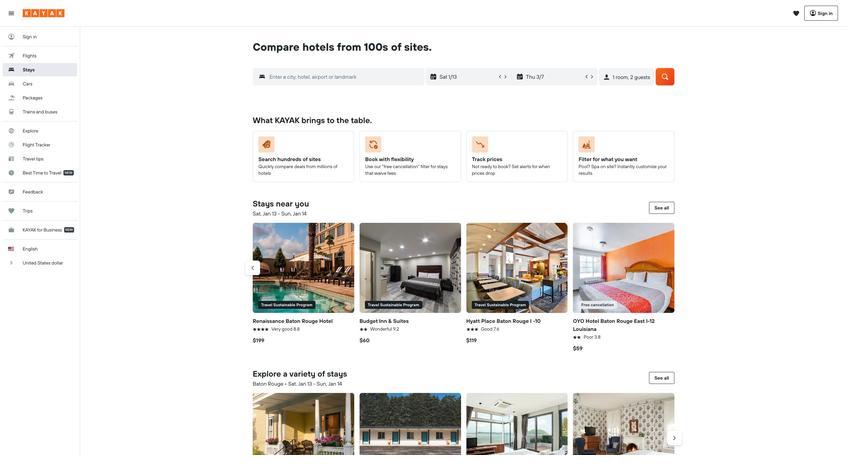 Task type: vqa. For each thing, say whether or not it's contained in the screenshot.
Inn ELEMENT
yes



Task type: locate. For each thing, give the bounding box(es) containing it.
None search field
[[243, 53, 685, 99]]

navigation menu image
[[8, 10, 15, 17]]

stays near you carousel region
[[246, 221, 678, 355]]

figure
[[259, 137, 346, 155], [365, 137, 453, 155], [472, 137, 560, 155], [579, 137, 667, 155], [253, 223, 354, 313], [360, 223, 461, 313], [467, 223, 568, 313], [573, 223, 675, 313]]

Enter a city, hotel, airport or landmark text field
[[266, 72, 424, 82]]

explore a variety of stays carousel region
[[250, 391, 682, 456]]

bed & breakfast element
[[253, 394, 354, 456]]

hyatt place baton rouge i -10 element
[[467, 223, 568, 313]]



Task type: describe. For each thing, give the bounding box(es) containing it.
hotel element
[[467, 394, 568, 456]]

oyo hotel baton rouge east i-12 louisiana element
[[573, 223, 675, 313]]

budget inn & suites element
[[360, 223, 461, 313]]

renaissance baton rouge hotel element
[[253, 223, 354, 313]]

back image
[[250, 265, 256, 272]]

united states (english) image
[[8, 247, 14, 251]]

motel element
[[360, 394, 461, 456]]

inn element
[[573, 394, 675, 456]]

forward image
[[672, 435, 678, 442]]



